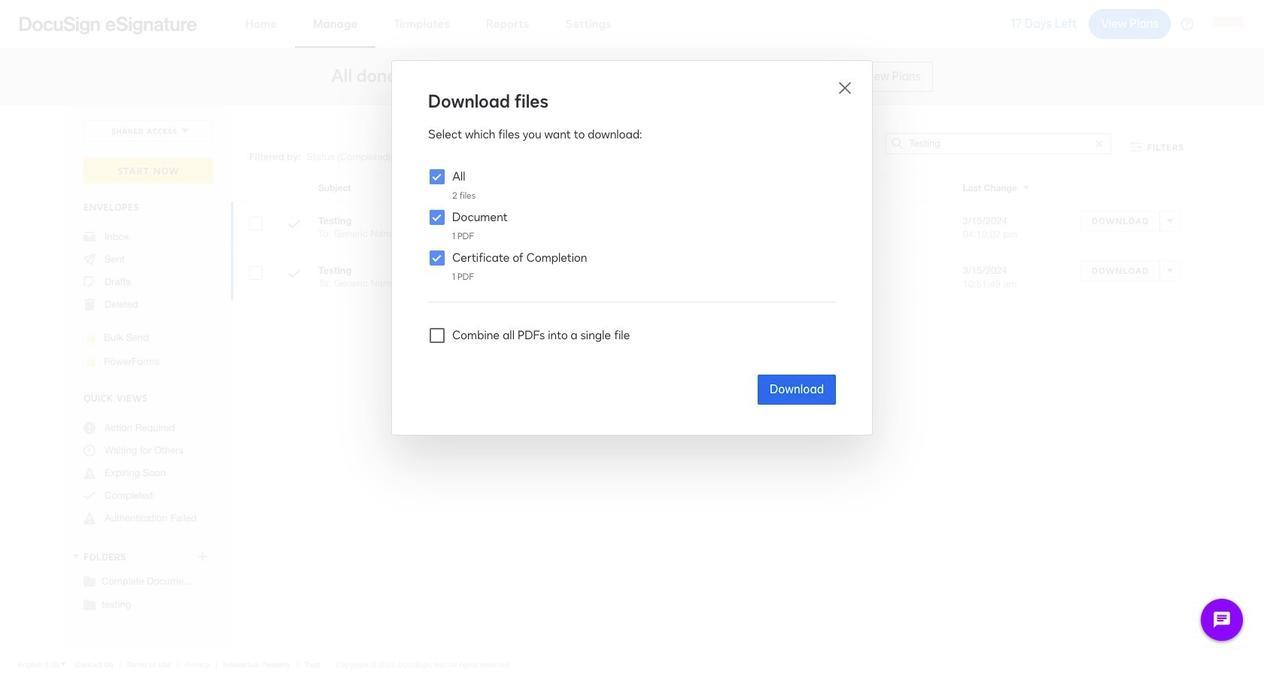 Task type: describe. For each thing, give the bounding box(es) containing it.
more info region
[[0, 648, 1265, 681]]

trash image
[[84, 299, 96, 311]]

clock image
[[84, 445, 96, 457]]

lock image
[[82, 329, 100, 347]]



Task type: vqa. For each thing, say whether or not it's contained in the screenshot.
Your uploaded profile image
no



Task type: locate. For each thing, give the bounding box(es) containing it.
docusign esignature image
[[20, 16, 197, 34]]

view folders image
[[70, 551, 82, 563]]

Search Inbox and Folders text field
[[910, 134, 1089, 154]]

alert image
[[84, 468, 96, 480], [84, 513, 96, 525]]

2 completed image from the top
[[288, 268, 300, 282]]

completed image
[[84, 490, 96, 502]]

lock image
[[82, 353, 100, 371]]

1 vertical spatial alert image
[[84, 513, 96, 525]]

1 alert image from the top
[[84, 468, 96, 480]]

1 completed image from the top
[[288, 218, 300, 233]]

action required image
[[84, 422, 96, 434]]

alert image up completed image
[[84, 468, 96, 480]]

completed image
[[288, 218, 300, 233], [288, 268, 300, 282]]

1 folder image from the top
[[84, 575, 96, 587]]

1 vertical spatial folder image
[[84, 599, 96, 611]]

0 vertical spatial folder image
[[84, 575, 96, 587]]

2 folder image from the top
[[84, 599, 96, 611]]

inbox image
[[84, 231, 96, 243]]

sent image
[[84, 254, 96, 266]]

folder image
[[84, 575, 96, 587], [84, 599, 96, 611]]

draft image
[[84, 276, 96, 288]]

alert image down completed image
[[84, 513, 96, 525]]

0 vertical spatial completed image
[[288, 218, 300, 233]]

1 vertical spatial completed image
[[288, 268, 300, 282]]

2 alert image from the top
[[84, 513, 96, 525]]

0 vertical spatial alert image
[[84, 468, 96, 480]]



